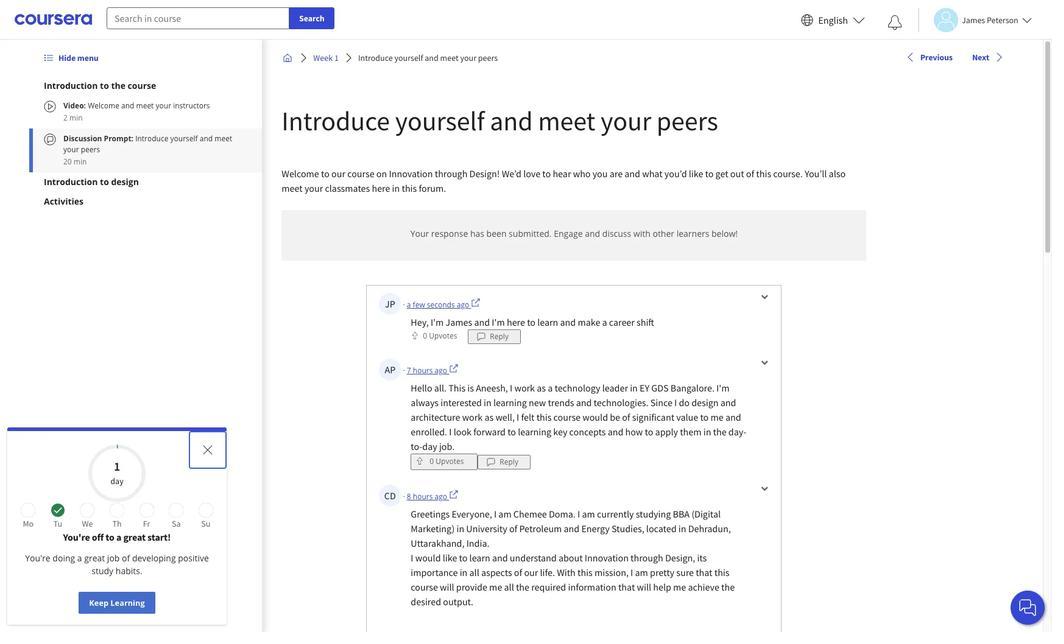 Task type: describe. For each thing, give the bounding box(es) containing it.
2
[[63, 113, 68, 123]]

0 horizontal spatial peers
[[81, 144, 100, 155]]

learners
[[677, 228, 710, 240]]

8 hours ago link
[[407, 490, 459, 502]]

desired
[[411, 596, 441, 608]]

search button
[[290, 7, 334, 29]]

7 hours ago
[[407, 366, 447, 376]]

2 will from the left
[[637, 581, 652, 594]]

a right make
[[602, 316, 607, 329]]

in down everyone,
[[457, 523, 465, 535]]

hours for hello
[[413, 366, 433, 376]]

classmates
[[325, 182, 370, 194]]

su
[[201, 519, 210, 530]]

day-
[[729, 426, 747, 438]]

video:
[[63, 101, 86, 111]]

understand
[[510, 552, 557, 564]]

importance
[[411, 567, 458, 579]]

its
[[697, 552, 707, 564]]

upvotes for svgupvote image on the left
[[429, 331, 457, 341]]

1 horizontal spatial me
[[674, 581, 686, 594]]

design!
[[470, 168, 500, 180]]

show notifications image
[[888, 15, 903, 30]]

1 vertical spatial peers
[[657, 104, 719, 138]]

concepts
[[570, 426, 606, 438]]

hear
[[553, 168, 571, 180]]

james inside popup button
[[962, 14, 986, 25]]

this up information
[[578, 567, 593, 579]]

seconds
[[427, 300, 455, 310]]

studying
[[636, 508, 671, 520]]

key
[[554, 426, 568, 438]]

cd link
[[379, 485, 401, 507]]

english button
[[797, 0, 870, 40]]

look
[[454, 426, 472, 438]]

aspects
[[481, 567, 512, 579]]

course inside the welcome to our course on innovation through design! we'd love to hear who you are and what you'd like to get out of this course. you'll also meet your classmates here in this forum.
[[347, 168, 375, 180]]

jp
[[385, 298, 395, 310]]

i right aneesh,
[[510, 382, 513, 394]]

cd
[[384, 490, 396, 502]]

0 horizontal spatial that
[[619, 581, 635, 594]]

output.
[[443, 596, 474, 608]]

developing
[[132, 553, 176, 564]]

0 horizontal spatial i'm
[[431, 316, 444, 329]]

and inside video: welcome and meet your instructors 2 min
[[121, 101, 134, 111]]

fr
[[143, 519, 150, 530]]

through inside greetings everyone, i am chemee doma. i am currently studying bba (digital marketing) in university of petroleum and energy studies, located in dehradun, uttarakhand, india. i would like to learn and understand about innovation through design, its importance in all aspects of our life. with this mission, i am pretty sure that this course will provide me all the required information that will help me achieve the desired output.
[[631, 552, 664, 564]]

0 vertical spatial 1
[[335, 52, 339, 63]]

habits.
[[116, 566, 142, 577]]

1 horizontal spatial i'm
[[492, 316, 505, 329]]

settings menu for aneesh pulukkul's post image
[[761, 359, 769, 366]]

welcome inside video: welcome and meet your instructors 2 min
[[88, 101, 119, 111]]

1 vertical spatial min
[[74, 157, 87, 167]]

0 upvotes for svgupvote icon
[[430, 456, 464, 467]]

positive
[[178, 553, 209, 564]]

a inside hello all. this is aneesh, i work as a technology leader in ey gds bangalore. i'm always interested in learning new trends and technologies. since i do design and architecture work as well, i felt this course would be of significant value to me and enrolled. i look forward to learning key concepts and how to apply them in the day- to-day job.
[[548, 382, 553, 394]]

architecture
[[411, 411, 460, 424]]

ago inside a few seconds ago link
[[457, 300, 469, 310]]

through inside the welcome to our course on innovation through design! we'd love to hear who you are and what you'd like to get out of this course. you'll also meet your classmates here in this forum.
[[435, 168, 468, 180]]

reply button for i'm
[[468, 330, 521, 344]]

i right the mission,
[[631, 567, 633, 579]]

provide
[[456, 581, 488, 594]]

interested
[[441, 397, 482, 409]]

of inside the welcome to our course on innovation through design! we'd love to hear who you are and what you'd like to get out of this course. you'll also meet your classmates here in this forum.
[[746, 168, 755, 180]]

tu
[[53, 519, 62, 530]]

everyone,
[[452, 508, 492, 520]]

response
[[431, 228, 468, 240]]

james peterson
[[962, 14, 1019, 25]]

currently
[[597, 508, 634, 520]]

innovation inside greetings everyone, i am chemee doma. i am currently studying bba (digital marketing) in university of petroleum and energy studies, located in dehradun, uttarakhand, india. i would like to learn and understand about innovation through design, its importance in all aspects of our life. with this mission, i am pretty sure that this course will provide me all the required information that will help me achieve the desired output.
[[585, 552, 629, 564]]

hey, i'm james and i'm here to learn and make a career shift
[[411, 316, 655, 329]]

you
[[593, 168, 608, 180]]

enrolled.
[[411, 426, 447, 438]]

a few seconds ago
[[407, 300, 469, 310]]

of down chemee
[[509, 523, 518, 535]]

in up provide
[[460, 567, 468, 579]]

has
[[470, 228, 485, 240]]

apply
[[656, 426, 678, 438]]

uttarakhand,
[[411, 538, 465, 550]]

significant
[[632, 411, 675, 424]]

also
[[829, 168, 846, 180]]

james peterson button
[[918, 8, 1032, 32]]

course inside introduction to the course 'dropdown button'
[[128, 80, 156, 91]]

cd ·
[[384, 490, 407, 502]]

video: welcome and meet your instructors 2 min
[[63, 101, 210, 123]]

day inside 1 dialog
[[111, 476, 124, 487]]

peterson
[[987, 14, 1019, 25]]

would inside hello all. this is aneesh, i work as a technology leader in ey gds bangalore. i'm always interested in learning new trends and technologies. since i do design and architecture work as well, i felt this course would be of significant value to me and enrolled. i look forward to learning key concepts and how to apply them in the day- to-day job.
[[583, 411, 608, 424]]

what
[[642, 168, 663, 180]]

· for ap
[[403, 366, 405, 376]]

svgupvote image
[[416, 457, 424, 466]]

i left "felt"
[[517, 411, 519, 424]]

close image
[[201, 443, 215, 458]]

0 horizontal spatial james
[[446, 316, 472, 329]]

job
[[107, 553, 120, 564]]

home image
[[283, 53, 293, 63]]

bba
[[673, 508, 690, 520]]

jp link
[[379, 293, 401, 315]]

2 horizontal spatial am
[[635, 567, 648, 579]]

you'll
[[805, 168, 827, 180]]

we
[[82, 519, 93, 530]]

th
[[112, 519, 122, 530]]

svgupvote image
[[411, 332, 420, 340]]

in inside the welcome to our course on innovation through design! we'd love to hear who you are and what you'd like to get out of this course. you'll also meet your classmates here in this forum.
[[392, 182, 400, 194]]

who
[[573, 168, 591, 180]]

introduction to the course button
[[44, 80, 248, 92]]

and inside the welcome to our course on innovation through design! we'd love to hear who you are and what you'd like to get out of this course. you'll also meet your classmates here in this forum.
[[625, 168, 641, 180]]

prompt:
[[104, 133, 133, 144]]

design inside hello all. this is aneesh, i work as a technology leader in ey gds bangalore. i'm always interested in learning new trends and technologies. since i do design and architecture work as well, i felt this course would be of significant value to me and enrolled. i look forward to learning key concepts and how to apply them in the day- to-day job.
[[692, 397, 719, 409]]

would inside greetings everyone, i am chemee doma. i am currently studying bba (digital marketing) in university of petroleum and energy studies, located in dehradun, uttarakhand, india. i would like to learn and understand about innovation through design, its importance in all aspects of our life. with this mission, i am pretty sure that this course will provide me all the required information that will help me achieve the desired output.
[[416, 552, 441, 564]]

meet inside video: welcome and meet your instructors 2 min
[[136, 101, 154, 111]]

make
[[578, 316, 601, 329]]

reply button for aneesh,
[[478, 455, 531, 470]]

design,
[[666, 552, 696, 564]]

job.
[[439, 441, 455, 453]]

technologies.
[[594, 397, 649, 409]]

day inside hello all. this is aneesh, i work as a technology leader in ey gds bangalore. i'm always interested in learning new trends and technologies. since i do design and architecture work as well, i felt this course would be of significant value to me and enrolled. i look forward to learning key concepts and how to apply them in the day- to-day job.
[[423, 441, 437, 453]]

engage
[[554, 228, 583, 240]]

course inside greetings everyone, i am chemee doma. i am currently studying bba (digital marketing) in university of petroleum and energy studies, located in dehradun, uttarakhand, india. i would like to learn and understand about innovation through design, its importance in all aspects of our life. with this mission, i am pretty sure that this course will provide me all the required information that will help me achieve the desired output.
[[411, 581, 438, 594]]

· for jp
[[403, 300, 405, 310]]

ago for cd
[[435, 492, 447, 502]]

7
[[407, 366, 411, 376]]

introduction for introduction to design
[[44, 176, 98, 188]]

0 for svgupvote icon
[[430, 456, 434, 467]]

the inside 'dropdown button'
[[111, 80, 126, 91]]

min inside video: welcome and meet your instructors 2 min
[[69, 113, 83, 123]]

pretty
[[650, 567, 675, 579]]

introduction to the course
[[44, 80, 156, 91]]

course.
[[774, 168, 803, 180]]

to-
[[411, 441, 423, 453]]

in right them
[[704, 426, 711, 438]]

0 vertical spatial learning
[[494, 397, 527, 409]]

i left do
[[675, 397, 677, 409]]

0 vertical spatial learn
[[538, 316, 558, 329]]

value
[[677, 411, 699, 424]]

the inside hello all. this is aneesh, i work as a technology leader in ey gds bangalore. i'm always interested in learning new trends and technologies. since i do design and architecture work as well, i felt this course would be of significant value to me and enrolled. i look forward to learning key concepts and how to apply them in the day- to-day job.
[[713, 426, 727, 438]]

meet inside the welcome to our course on innovation through design! we'd love to hear who you are and what you'd like to get out of this course. you'll also meet your classmates here in this forum.
[[282, 182, 303, 194]]

marketing)
[[411, 523, 455, 535]]

mo
[[23, 519, 34, 530]]

keep learning button
[[79, 592, 155, 614]]

next button
[[968, 46, 1009, 68]]

start!
[[148, 531, 171, 544]]

introduction to design
[[44, 176, 139, 188]]

this
[[449, 382, 466, 394]]

introduce yourself and meet your peers inside introduce yourself and meet your peers link
[[358, 52, 498, 63]]

0 horizontal spatial as
[[485, 411, 494, 424]]

1 horizontal spatial am
[[582, 508, 595, 520]]

new
[[529, 397, 546, 409]]

learning
[[111, 598, 145, 609]]

20 min
[[63, 157, 87, 167]]

introduction for introduction to the course
[[44, 80, 98, 91]]

1 dialog
[[7, 428, 227, 625]]

study
[[92, 566, 113, 577]]

this inside hello all. this is aneesh, i work as a technology leader in ey gds bangalore. i'm always interested in learning new trends and technologies. since i do design and architecture work as well, i felt this course would be of significant value to me and enrolled. i look forward to learning key concepts and how to apply them in the day- to-day job.
[[537, 411, 552, 424]]



Task type: locate. For each thing, give the bounding box(es) containing it.
1 vertical spatial day
[[111, 476, 124, 487]]

hours
[[413, 366, 433, 376], [413, 492, 433, 502]]

discussion
[[63, 133, 102, 144]]

0 vertical spatial min
[[69, 113, 83, 123]]

1 vertical spatial design
[[692, 397, 719, 409]]

you're for you're off to a great start!
[[63, 531, 90, 544]]

am up energy at the right of the page
[[582, 508, 595, 520]]

day up th
[[111, 476, 124, 487]]

innovation inside the welcome to our course on innovation through design! we'd love to hear who you are and what you'd like to get out of this course. you'll also meet your classmates here in this forum.
[[389, 168, 433, 180]]

me inside hello all. this is aneesh, i work as a technology leader in ey gds bangalore. i'm always interested in learning new trends and technologies. since i do design and architecture work as well, i felt this course would be of significant value to me and enrolled. i look forward to learning key concepts and how to apply them in the day- to-day job.
[[711, 411, 724, 424]]

innovation up the mission,
[[585, 552, 629, 564]]

keep learning
[[89, 598, 145, 609]]

other
[[653, 228, 675, 240]]

am up university
[[499, 508, 512, 520]]

design up the activities dropdown button
[[111, 176, 139, 188]]

1 introduction from the top
[[44, 80, 98, 91]]

ago
[[457, 300, 469, 310], [435, 366, 447, 376], [435, 492, 447, 502]]

1 vertical spatial 0 upvotes
[[430, 456, 464, 467]]

off
[[92, 531, 104, 544]]

0 vertical spatial day
[[423, 441, 437, 453]]

2 · from the top
[[403, 366, 405, 376]]

aneesh,
[[476, 382, 508, 394]]

1 vertical spatial reply
[[500, 457, 519, 467]]

1 vertical spatial james
[[446, 316, 472, 329]]

this down new
[[537, 411, 552, 424]]

· inside cd ·
[[403, 492, 405, 502]]

dehradun,
[[688, 523, 731, 535]]

0 vertical spatial that
[[696, 567, 713, 579]]

on
[[377, 168, 387, 180]]

0 vertical spatial reply
[[490, 332, 509, 342]]

0 horizontal spatial am
[[499, 508, 512, 520]]

learning up well,
[[494, 397, 527, 409]]

felt
[[521, 411, 535, 424]]

would up concepts
[[583, 411, 608, 424]]

in left forum.
[[392, 182, 400, 194]]

do
[[679, 397, 690, 409]]

1 horizontal spatial work
[[515, 382, 535, 394]]

1 horizontal spatial through
[[631, 552, 664, 564]]

2 horizontal spatial peers
[[657, 104, 719, 138]]

8 hours ago
[[407, 492, 447, 502]]

introduce yourself and meet your peers
[[358, 52, 498, 63], [282, 104, 719, 138], [63, 133, 232, 155]]

you're
[[63, 531, 90, 544], [25, 553, 50, 564]]

1 horizontal spatial all
[[504, 581, 514, 594]]

design
[[111, 176, 139, 188], [692, 397, 719, 409]]

1 vertical spatial ·
[[403, 366, 405, 376]]

activities button
[[44, 196, 248, 208]]

greetings everyone, i am chemee doma. i am currently studying bba (digital marketing) in university of petroleum and energy studies, located in dehradun, uttarakhand, india. i would like to learn and understand about innovation through design, its importance in all aspects of our life. with this mission, i am pretty sure that this course will provide me all the required information that will help me achieve the desired output.
[[411, 508, 737, 608]]

week 1
[[313, 52, 339, 63]]

1 vertical spatial here
[[507, 316, 525, 329]]

bangalore.
[[671, 382, 715, 394]]

1 horizontal spatial here
[[507, 316, 525, 329]]

upvotes for svgupvote icon
[[436, 456, 464, 467]]

me right value
[[711, 411, 724, 424]]

7 hours ago link
[[407, 364, 459, 376]]

introduction down 20
[[44, 176, 98, 188]]

ago inside 8 hours ago link
[[435, 492, 447, 502]]

Search in course text field
[[107, 7, 290, 29]]

1 vertical spatial hours
[[413, 492, 433, 502]]

hours right the 8
[[413, 492, 433, 502]]

search
[[299, 13, 325, 24]]

week
[[313, 52, 333, 63]]

2 vertical spatial peers
[[81, 144, 100, 155]]

0 right svgupvote icon
[[430, 456, 434, 467]]

hours inside "link"
[[413, 366, 433, 376]]

previous
[[921, 52, 953, 63]]

hey,
[[411, 316, 429, 329]]

1 horizontal spatial like
[[689, 168, 704, 180]]

doing
[[53, 553, 75, 564]]

them
[[680, 426, 702, 438]]

0 vertical spatial through
[[435, 168, 468, 180]]

as up new
[[537, 382, 546, 394]]

settings menu for james peterson's post image
[[761, 293, 769, 300]]

ago inside 7 hours ago "link"
[[435, 366, 447, 376]]

doma.
[[549, 508, 576, 520]]

reply button down hey, i'm james and i'm here to learn and make a career shift
[[468, 330, 521, 344]]

a inside the you're doing a great job of developing positive study habits.
[[77, 553, 82, 564]]

the right the achieve
[[722, 581, 735, 594]]

information
[[568, 581, 617, 594]]

1 vertical spatial our
[[524, 567, 538, 579]]

welcome to our course on innovation through design! we'd love to hear who you are and what you'd like to get out of this course. you'll also meet your classmates here in this forum.
[[282, 168, 848, 194]]

1 horizontal spatial would
[[583, 411, 608, 424]]

1 vertical spatial that
[[619, 581, 635, 594]]

you're inside the you're doing a great job of developing positive study habits.
[[25, 553, 50, 564]]

a up trends
[[548, 382, 553, 394]]

ey
[[640, 382, 650, 394]]

this left course. on the top right
[[757, 168, 772, 180]]

0 vertical spatial our
[[332, 168, 346, 180]]

0 horizontal spatial you're
[[25, 553, 50, 564]]

i'm inside hello all. this is aneesh, i work as a technology leader in ey gds bangalore. i'm always interested in learning new trends and technologies. since i do design and architecture work as well, i felt this course would be of significant value to me and enrolled. i look forward to learning key concepts and how to apply them in the day- to-day job.
[[717, 382, 730, 394]]

1 horizontal spatial james
[[962, 14, 986, 25]]

ap link
[[379, 359, 401, 381]]

you're down we
[[63, 531, 90, 544]]

like right you'd
[[689, 168, 704, 180]]

1 vertical spatial reply button
[[478, 455, 531, 470]]

to inside introduction to design 'dropdown button'
[[100, 176, 109, 188]]

1 vertical spatial like
[[443, 552, 457, 564]]

great inside the you're doing a great job of developing positive study habits.
[[84, 553, 105, 564]]

1 horizontal spatial 1
[[335, 52, 339, 63]]

· right the jp
[[403, 300, 405, 310]]

0 vertical spatial james
[[962, 14, 986, 25]]

settings menu for chemee doma's post image
[[761, 485, 769, 492]]

all down aspects
[[504, 581, 514, 594]]

me down sure
[[674, 581, 686, 594]]

1 vertical spatial ago
[[435, 366, 447, 376]]

the left required
[[516, 581, 530, 594]]

0 horizontal spatial welcome
[[88, 101, 119, 111]]

0 horizontal spatial through
[[435, 168, 468, 180]]

0 upvotes down job.
[[430, 456, 464, 467]]

3 · from the top
[[403, 492, 405, 502]]

chemee
[[514, 508, 547, 520]]

0 vertical spatial you're
[[63, 531, 90, 544]]

ago up all.
[[435, 366, 447, 376]]

to inside 1 dialog
[[106, 531, 114, 544]]

0 horizontal spatial design
[[111, 176, 139, 188]]

1 right week
[[335, 52, 339, 63]]

to inside greetings everyone, i am chemee doma. i am currently studying bba (digital marketing) in university of petroleum and energy studies, located in dehradun, uttarakhand, india. i would like to learn and understand about innovation through design, its importance in all aspects of our life. with this mission, i am pretty sure that this course will provide me all the required information that will help me achieve the desired output.
[[459, 552, 468, 564]]

to inside introduction to the course 'dropdown button'
[[100, 80, 109, 91]]

· inside jp ·
[[403, 300, 405, 310]]

of right be
[[622, 411, 631, 424]]

will left help
[[637, 581, 652, 594]]

peers
[[478, 52, 498, 63], [657, 104, 719, 138], [81, 144, 100, 155]]

through
[[435, 168, 468, 180], [631, 552, 664, 564]]

0 horizontal spatial 1
[[114, 459, 120, 474]]

am left the pretty
[[635, 567, 648, 579]]

1 vertical spatial would
[[416, 552, 441, 564]]

1 horizontal spatial great
[[123, 531, 146, 544]]

min right 2
[[69, 113, 83, 123]]

life.
[[540, 567, 555, 579]]

1 vertical spatial 1
[[114, 459, 120, 474]]

1 inside "1 day"
[[114, 459, 120, 474]]

hours right 7
[[413, 366, 433, 376]]

0 vertical spatial hours
[[413, 366, 433, 376]]

as up forward at the left of page
[[485, 411, 494, 424]]

· left the 8
[[403, 492, 405, 502]]

i'm
[[431, 316, 444, 329], [492, 316, 505, 329], [717, 382, 730, 394]]

1 horizontal spatial day
[[423, 441, 437, 453]]

learning
[[494, 397, 527, 409], [518, 426, 552, 438]]

of inside the you're doing a great job of developing positive study habits.
[[122, 553, 130, 564]]

forum.
[[419, 182, 446, 194]]

upvotes right svgupvote image on the left
[[429, 331, 457, 341]]

technology
[[555, 382, 601, 394]]

studies,
[[612, 523, 645, 535]]

your response has been submitted. engage and discuss with other learners below!
[[411, 228, 738, 240]]

1 vertical spatial work
[[462, 411, 483, 424]]

like inside greetings everyone, i am chemee doma. i am currently studying bba (digital marketing) in university of petroleum and energy studies, located in dehradun, uttarakhand, india. i would like to learn and understand about innovation through design, its importance in all aspects of our life. with this mission, i am pretty sure that this course will provide me all the required information that will help me achieve the desired output.
[[443, 552, 457, 564]]

reply button down forward at the left of page
[[478, 455, 531, 470]]

reply
[[490, 332, 509, 342], [500, 457, 519, 467]]

1 vertical spatial learning
[[518, 426, 552, 438]]

1 vertical spatial learn
[[470, 552, 490, 564]]

0 vertical spatial all
[[470, 567, 480, 579]]

a left few
[[407, 300, 411, 310]]

a right "doing"
[[77, 553, 82, 564]]

sure
[[677, 567, 694, 579]]

0 vertical spatial 0
[[423, 331, 427, 341]]

hours for greetings
[[413, 492, 433, 502]]

0 vertical spatial as
[[537, 382, 546, 394]]

ago for ap
[[435, 366, 447, 376]]

our inside greetings everyone, i am chemee doma. i am currently studying bba (digital marketing) in university of petroleum and energy studies, located in dehradun, uttarakhand, india. i would like to learn and understand about innovation through design, its importance in all aspects of our life. with this mission, i am pretty sure that this course will provide me all the required information that will help me achieve the desired output.
[[524, 567, 538, 579]]

help
[[654, 581, 672, 594]]

in down the bba
[[679, 523, 687, 535]]

few
[[413, 300, 425, 310]]

like down uttarakhand,
[[443, 552, 457, 564]]

that down the mission,
[[619, 581, 635, 594]]

1 vertical spatial welcome
[[282, 168, 319, 180]]

1 vertical spatial great
[[84, 553, 105, 564]]

· for cd
[[403, 492, 405, 502]]

since
[[651, 397, 673, 409]]

0 right svgupvote image on the left
[[423, 331, 427, 341]]

design down the bangalore.
[[692, 397, 719, 409]]

day
[[423, 441, 437, 453], [111, 476, 124, 487]]

0 horizontal spatial our
[[332, 168, 346, 180]]

0 vertical spatial innovation
[[389, 168, 433, 180]]

0 vertical spatial upvotes
[[429, 331, 457, 341]]

learn left make
[[538, 316, 558, 329]]

reply for i'm
[[490, 332, 509, 342]]

through up the pretty
[[631, 552, 664, 564]]

this up the achieve
[[715, 567, 730, 579]]

0 vertical spatial ·
[[403, 300, 405, 310]]

2 horizontal spatial i'm
[[717, 382, 730, 394]]

your inside the welcome to our course on innovation through design! we'd love to hear who you are and what you'd like to get out of this course. you'll also meet your classmates here in this forum.
[[305, 182, 323, 194]]

1 horizontal spatial our
[[524, 567, 538, 579]]

design inside 'dropdown button'
[[111, 176, 139, 188]]

always
[[411, 397, 439, 409]]

course up classmates
[[347, 168, 375, 180]]

1 horizontal spatial that
[[696, 567, 713, 579]]

learn down india.
[[470, 552, 490, 564]]

reply down hey, i'm james and i'm here to learn and make a career shift
[[490, 332, 509, 342]]

coursera image
[[15, 10, 92, 29]]

1 horizontal spatial welcome
[[282, 168, 319, 180]]

great up study at the bottom left of page
[[84, 553, 105, 564]]

here inside the welcome to our course on innovation through design! we'd love to hear who you are and what you'd like to get out of this course. you'll also meet your classmates here in this forum.
[[372, 182, 390, 194]]

ap
[[385, 364, 396, 376]]

2 introduction from the top
[[44, 176, 98, 188]]

our up classmates
[[332, 168, 346, 180]]

discuss
[[603, 228, 632, 240]]

2 vertical spatial ·
[[403, 492, 405, 502]]

1 vertical spatial as
[[485, 411, 494, 424]]

will up output.
[[440, 581, 454, 594]]

0 upvotes down hey,
[[423, 331, 457, 341]]

0 horizontal spatial will
[[440, 581, 454, 594]]

would up the importance
[[416, 552, 441, 564]]

learn inside greetings everyone, i am chemee doma. i am currently studying bba (digital marketing) in university of petroleum and energy studies, located in dehradun, uttarakhand, india. i would like to learn and understand about innovation through design, its importance in all aspects of our life. with this mission, i am pretty sure that this course will provide me all the required information that will help me achieve the desired output.
[[470, 552, 490, 564]]

0 horizontal spatial 0
[[423, 331, 427, 341]]

your
[[411, 228, 429, 240]]

0 for svgupvote image on the left
[[423, 331, 427, 341]]

of inside hello all. this is aneesh, i work as a technology leader in ey gds bangalore. i'm always interested in learning new trends and technologies. since i do design and architecture work as well, i felt this course would be of significant value to me and enrolled. i look forward to learning key concepts and how to apply them in the day- to-day job.
[[622, 411, 631, 424]]

1 horizontal spatial innovation
[[585, 552, 629, 564]]

welcome
[[88, 101, 119, 111], [282, 168, 319, 180]]

introduce
[[358, 52, 393, 63], [282, 104, 390, 138], [135, 133, 168, 144]]

of right job
[[122, 553, 130, 564]]

learn
[[538, 316, 558, 329], [470, 552, 490, 564]]

0 vertical spatial 0 upvotes
[[423, 331, 457, 341]]

1 horizontal spatial you're
[[63, 531, 90, 544]]

james down a few seconds ago link
[[446, 316, 472, 329]]

min right 20
[[74, 157, 87, 167]]

you're off to a great start!
[[63, 531, 171, 544]]

through up forum.
[[435, 168, 468, 180]]

ago up greetings
[[435, 492, 447, 502]]

here
[[372, 182, 390, 194], [507, 316, 525, 329]]

innovation up forum.
[[389, 168, 433, 180]]

ap ·
[[385, 364, 407, 376]]

work up look
[[462, 411, 483, 424]]

0 horizontal spatial would
[[416, 552, 441, 564]]

of down understand
[[514, 567, 522, 579]]

course up 'desired'
[[411, 581, 438, 594]]

this
[[757, 168, 772, 180], [402, 182, 417, 194], [537, 411, 552, 424], [578, 567, 593, 579], [715, 567, 730, 579]]

1 · from the top
[[403, 300, 405, 310]]

work up new
[[515, 382, 535, 394]]

me down aspects
[[489, 581, 502, 594]]

course inside hello all. this is aneesh, i work as a technology leader in ey gds bangalore. i'm always interested in learning new trends and technologies. since i do design and architecture work as well, i felt this course would be of significant value to me and enrolled. i look forward to learning key concepts and how to apply them in the day- to-day job.
[[554, 411, 581, 424]]

been
[[487, 228, 507, 240]]

i up the importance
[[411, 552, 414, 564]]

the up video: welcome and meet your instructors 2 min
[[111, 80, 126, 91]]

with
[[634, 228, 651, 240]]

great
[[123, 531, 146, 544], [84, 553, 105, 564]]

i left look
[[449, 426, 452, 438]]

0 horizontal spatial day
[[111, 476, 124, 487]]

day down enrolled.
[[423, 441, 437, 453]]

1 horizontal spatial 0
[[430, 456, 434, 467]]

out
[[731, 168, 745, 180]]

0 vertical spatial welcome
[[88, 101, 119, 111]]

i up university
[[494, 508, 497, 520]]

reply for aneesh,
[[500, 457, 519, 467]]

0 upvotes for svgupvote image on the left
[[423, 331, 457, 341]]

1 vertical spatial innovation
[[585, 552, 629, 564]]

0 vertical spatial introduction
[[44, 80, 98, 91]]

of right out on the right
[[746, 168, 755, 180]]

course up video: welcome and meet your instructors 2 min
[[128, 80, 156, 91]]

menu
[[77, 52, 99, 63]]

your inside video: welcome and meet your instructors 2 min
[[156, 101, 171, 111]]

1 horizontal spatial peers
[[478, 52, 498, 63]]

of
[[746, 168, 755, 180], [622, 411, 631, 424], [509, 523, 518, 535], [122, 553, 130, 564], [514, 567, 522, 579]]

20
[[63, 157, 72, 167]]

would
[[583, 411, 608, 424], [416, 552, 441, 564]]

in left ey at right bottom
[[630, 382, 638, 394]]

1 horizontal spatial as
[[537, 382, 546, 394]]

0 horizontal spatial work
[[462, 411, 483, 424]]

and inside introduce yourself and meet your peers link
[[425, 52, 439, 63]]

this left forum.
[[402, 182, 417, 194]]

our down understand
[[524, 567, 538, 579]]

course down trends
[[554, 411, 581, 424]]

will
[[440, 581, 454, 594], [637, 581, 652, 594]]

like inside the welcome to our course on innovation through design! we'd love to hear who you are and what you'd like to get out of this course. you'll also meet your classmates here in this forum.
[[689, 168, 704, 180]]

0 vertical spatial peers
[[478, 52, 498, 63]]

welcome inside the welcome to our course on innovation through design! we'd love to hear who you are and what you'd like to get out of this course. you'll also meet your classmates here in this forum.
[[282, 168, 319, 180]]

2 horizontal spatial me
[[711, 411, 724, 424]]

all up provide
[[470, 567, 480, 579]]

ago right seconds
[[457, 300, 469, 310]]

in down aneesh,
[[484, 397, 492, 409]]

0 vertical spatial here
[[372, 182, 390, 194]]

0 vertical spatial ago
[[457, 300, 469, 310]]

0 vertical spatial work
[[515, 382, 535, 394]]

week 1 link
[[309, 47, 344, 69]]

1 will from the left
[[440, 581, 454, 594]]

a few seconds ago link
[[407, 298, 481, 310]]

james left peterson
[[962, 14, 986, 25]]

1 horizontal spatial design
[[692, 397, 719, 409]]

1 horizontal spatial will
[[637, 581, 652, 594]]

english
[[819, 14, 848, 26]]

1 up th
[[114, 459, 120, 474]]

1 vertical spatial 0
[[430, 456, 434, 467]]

you're doing a great job of developing positive study habits.
[[25, 553, 209, 577]]

that up the achieve
[[696, 567, 713, 579]]

the left day- at the bottom right
[[713, 426, 727, 438]]

0 vertical spatial like
[[689, 168, 704, 180]]

you're left "doing"
[[25, 553, 50, 564]]

· left 7
[[403, 366, 405, 376]]

0 horizontal spatial all
[[470, 567, 480, 579]]

1 vertical spatial introduction
[[44, 176, 98, 188]]

0 horizontal spatial innovation
[[389, 168, 433, 180]]

1 day
[[111, 459, 124, 487]]

you're for you're doing a great job of developing positive study habits.
[[25, 553, 50, 564]]

a down th
[[116, 531, 121, 544]]

0 vertical spatial great
[[123, 531, 146, 544]]

0 horizontal spatial me
[[489, 581, 502, 594]]

1 horizontal spatial learn
[[538, 316, 558, 329]]

learning down "felt"
[[518, 426, 552, 438]]

our inside the welcome to our course on innovation through design! we'd love to hear who you are and what you'd like to get out of this course. you'll also meet your classmates here in this forum.
[[332, 168, 346, 180]]

chat with us image
[[1018, 599, 1038, 618]]

we'd
[[502, 168, 522, 180]]

great down fr
[[123, 531, 146, 544]]

work
[[515, 382, 535, 394], [462, 411, 483, 424]]

achieve
[[688, 581, 720, 594]]

the
[[111, 80, 126, 91], [713, 426, 727, 438], [516, 581, 530, 594], [722, 581, 735, 594]]

1 hours from the top
[[413, 366, 433, 376]]

i right doma.
[[578, 508, 580, 520]]

mission,
[[595, 567, 629, 579]]

· inside ap ·
[[403, 366, 405, 376]]

0 vertical spatial reply button
[[468, 330, 521, 344]]

2 hours from the top
[[413, 492, 433, 502]]

introduction up video:
[[44, 80, 98, 91]]



Task type: vqa. For each thing, say whether or not it's contained in the screenshot.
bottommost our
yes



